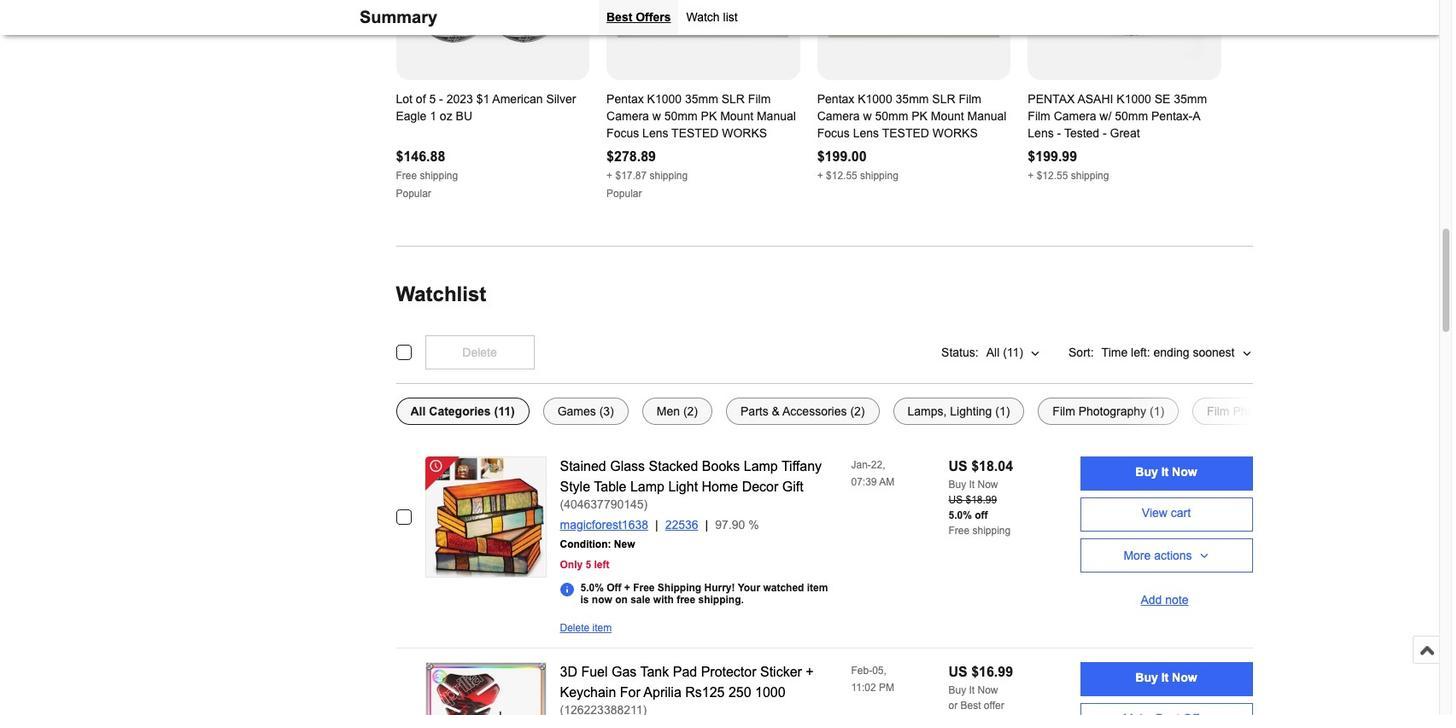 Task type: describe. For each thing, give the bounding box(es) containing it.
note
[[1165, 594, 1189, 608]]

with
[[653, 594, 674, 606]]

buy inside us $18.04 buy it now us $18.99 5.0% off free shipping
[[949, 479, 966, 491]]

$199.99 text field
[[1028, 149, 1077, 164]]

3d fuel gas tank pad protector sticker + keychain for aprilia rs125 250 1000
[[560, 665, 814, 700]]

50mm for $199.00
[[875, 109, 908, 123]]

3d fuel gas tank pad protector sticker + keychain for aprilia rs125 250 1000 image
[[426, 663, 545, 716]]

new
[[614, 539, 635, 551]]

50mm for $278.89
[[664, 109, 698, 123]]

2023
[[446, 92, 473, 105]]

list
[[723, 10, 738, 24]]

feb-05, 11:02 pm
[[851, 665, 894, 694]]

mount for $199.00
[[931, 109, 964, 123]]

aprilia
[[643, 685, 681, 700]]

+ $12.55 shipping text field for $199.99
[[1028, 170, 1109, 182]]

+ inside 3d fuel gas tank pad protector sticker + keychain for aprilia rs125 250 1000
[[806, 665, 814, 679]]

offers
[[636, 10, 671, 24]]

shipping.
[[698, 594, 744, 606]]

more actions button
[[1080, 539, 1253, 573]]

delete item
[[560, 622, 612, 634]]

1 horizontal spatial -
[[1057, 126, 1061, 140]]

$199.00
[[817, 149, 867, 164]]

07:39
[[851, 476, 877, 488]]

1 buy it now from the top
[[1135, 466, 1197, 479]]

books
[[702, 459, 740, 474]]

film inside pentax asahi k1000 se 35mm film camera w/ 50mm pentax-a lens - tested - great
[[1028, 109, 1050, 123]]

status: all (11)
[[941, 346, 1023, 359]]

pentax
[[1028, 92, 1075, 105]]

popular text field for $278.89
[[607, 187, 642, 199]]

pentax for $199.00
[[817, 92, 854, 105]]

k1000 for $278.89
[[647, 92, 682, 105]]

style
[[560, 480, 590, 494]]

sort: time left: ending soonest
[[1069, 346, 1235, 359]]

k1000 for $199.00
[[858, 92, 892, 105]]

delete for delete item
[[560, 622, 590, 634]]

of
[[416, 92, 426, 105]]

- inside lot of 5 - 2023 $1 american silver eagle 1 oz bu
[[439, 92, 443, 105]]

sort:
[[1069, 346, 1094, 359]]

5.0% inside 5.0% off + free shipping hurry! your watched item is now on sale with free shipping.
[[580, 582, 604, 594]]

22536 link
[[665, 518, 715, 532]]

$278.89 + $17.87 shipping popular
[[607, 149, 688, 199]]

w for $199.00
[[863, 109, 872, 123]]

+ for $199.99
[[1028, 170, 1034, 182]]

$17.87
[[615, 170, 647, 182]]

22,
[[871, 459, 885, 471]]

offer
[[984, 700, 1004, 712]]

manual for $278.89
[[757, 109, 796, 123]]

now inside us $18.04 buy it now us $18.99 5.0% off free shipping
[[978, 479, 998, 491]]

free inside us $18.04 buy it now us $18.99 5.0% off free shipping
[[949, 525, 970, 537]]

view cart link
[[1080, 498, 1253, 532]]

1000
[[755, 685, 786, 700]]

pentax for $278.89
[[607, 92, 644, 105]]

for
[[620, 685, 640, 700]]

watch list button
[[679, 0, 745, 34]]

delete for delete
[[462, 346, 497, 359]]

1 vertical spatial item
[[592, 622, 612, 634]]

+ for $278.89
[[607, 170, 613, 182]]

(11)
[[1003, 346, 1023, 359]]

delete button
[[425, 335, 534, 369]]

or
[[949, 700, 958, 712]]

keychain
[[560, 685, 616, 700]]

gas
[[612, 665, 637, 679]]

great
[[1110, 126, 1140, 140]]

$12.55 for $199.99
[[1037, 170, 1068, 182]]

stained glass stacked books lamp tiffany style table lamp light home decor gift ( 404637790145 )
[[560, 459, 822, 511]]

am
[[879, 476, 894, 488]]

pentax k1000 35mm slr film camera w 50mm pk mount manual focus lens tested works for $199.00
[[817, 92, 1007, 140]]

popular text field for $146.88
[[396, 187, 431, 199]]

it down add note
[[1161, 671, 1169, 685]]

it inside us $16.99 buy it now or best offer
[[969, 685, 975, 697]]

off
[[975, 510, 988, 521]]

home
[[702, 480, 738, 494]]

best offers button
[[599, 0, 679, 34]]

3d
[[560, 665, 577, 679]]

film for $199.00
[[959, 92, 981, 105]]

$146.88 text field
[[396, 149, 445, 164]]

silver
[[546, 92, 576, 105]]

pentax-
[[1151, 109, 1193, 123]]

free inside $146.88 free shipping popular
[[396, 170, 417, 182]]

add note
[[1141, 594, 1189, 608]]

ending
[[1154, 346, 1189, 359]]

k1000 inside pentax asahi k1000 se 35mm film camera w/ 50mm pentax-a lens - tested - great
[[1117, 92, 1151, 105]]

time left: ending soonest button
[[1101, 335, 1253, 369]]

$18.04
[[971, 459, 1013, 474]]

+ $12.55 shipping text field for $199.00
[[817, 170, 898, 182]]

$199.99 + $12.55 shipping
[[1028, 149, 1109, 182]]

shipping for $199.99
[[1071, 170, 1109, 182]]

jan-22, 07:39 am
[[851, 459, 894, 488]]

view cart
[[1142, 507, 1191, 520]]

pentax k1000 35mm slr film camera w 50mm pk mount manual focus lens tested works for $278.89
[[607, 92, 796, 140]]

2 buy it now link from the top
[[1080, 662, 1253, 697]]

404637790145
[[564, 498, 644, 511]]

us $18.04 buy it now us $18.99 5.0% off free shipping
[[949, 459, 1013, 537]]

lens inside pentax asahi k1000 se 35mm film camera w/ 50mm pentax-a lens - tested - great
[[1028, 126, 1054, 140]]

sale
[[631, 594, 650, 606]]

slr for $199.00
[[932, 92, 955, 105]]

sticker
[[760, 665, 802, 679]]

35mm for $199.00
[[896, 92, 929, 105]]

tank
[[640, 665, 669, 679]]

fuel
[[581, 665, 608, 679]]

3d fuel gas tank pad protector sticker + keychain for aprilia rs125 250 1000 link
[[560, 665, 814, 700]]

light
[[668, 480, 698, 494]]

asahi
[[1077, 92, 1113, 105]]

5 inside lot of 5 - 2023 $1 american silver eagle 1 oz bu
[[429, 92, 436, 105]]

us $16.99 buy it now or best offer
[[949, 665, 1013, 712]]

(
[[560, 498, 564, 511]]

stained glass stacked books lamp tiffany style table lamp light home decor gift link
[[560, 459, 822, 494]]

se
[[1155, 92, 1171, 105]]

actions
[[1154, 549, 1192, 562]]

works for $199.00
[[933, 126, 978, 140]]

pk for $199.00
[[912, 109, 928, 123]]

shipping
[[658, 582, 701, 594]]

cart
[[1171, 507, 1191, 520]]

pm
[[879, 682, 894, 694]]

view
[[1142, 507, 1168, 520]]

pentax asahi k1000 se 35mm film camera w/ 50mm pentax-a lens - tested - great
[[1028, 92, 1207, 140]]

add note button
[[1080, 580, 1253, 614]]

lens for $278.89
[[642, 126, 668, 140]]

camera inside pentax asahi k1000 se 35mm film camera w/ 50mm pentax-a lens - tested - great
[[1054, 109, 1096, 123]]

all
[[986, 346, 1000, 359]]

tested for $278.89
[[671, 126, 719, 140]]

all (11) button
[[985, 335, 1041, 369]]

rs125
[[685, 685, 725, 700]]

glass
[[610, 459, 645, 474]]



Task type: vqa. For each thing, say whether or not it's contained in the screenshot.
Featured categories
no



Task type: locate. For each thing, give the bounding box(es) containing it.
w for $278.89
[[652, 109, 661, 123]]

3 k1000 from the left
[[1117, 92, 1151, 105]]

0 vertical spatial delete
[[462, 346, 497, 359]]

now up $18.99
[[978, 479, 998, 491]]

1 camera from the left
[[607, 109, 649, 123]]

2 horizontal spatial 35mm
[[1174, 92, 1207, 105]]

0 horizontal spatial popular
[[396, 187, 431, 199]]

lens up the $199.99 text box
[[1028, 126, 1054, 140]]

+ for $199.00
[[817, 170, 823, 182]]

delete down watchlist
[[462, 346, 497, 359]]

$12.55 down $199.99
[[1037, 170, 1068, 182]]

1 us from the top
[[949, 459, 968, 474]]

manual
[[757, 109, 796, 123], [967, 109, 1007, 123]]

now down note
[[1172, 671, 1197, 685]]

0 horizontal spatial 5
[[429, 92, 436, 105]]

1 horizontal spatial lens
[[853, 126, 879, 140]]

50mm up great
[[1115, 109, 1148, 123]]

best offers
[[606, 10, 671, 24]]

1 horizontal spatial k1000
[[858, 92, 892, 105]]

watch list
[[686, 10, 738, 24]]

buy up "view"
[[1135, 466, 1158, 479]]

2 horizontal spatial film
[[1028, 109, 1050, 123]]

1 horizontal spatial $12.55
[[1037, 170, 1068, 182]]

5.0% inside us $18.04 buy it now us $18.99 5.0% off free shipping
[[949, 510, 972, 521]]

)
[[644, 498, 648, 511]]

1 popular from the left
[[396, 187, 431, 199]]

1 horizontal spatial w
[[863, 109, 872, 123]]

1 manual from the left
[[757, 109, 796, 123]]

1 horizontal spatial popular text field
[[607, 187, 642, 199]]

focus up $199.00
[[817, 126, 850, 140]]

2 camera from the left
[[817, 109, 860, 123]]

now up cart
[[1172, 466, 1197, 479]]

2 35mm from the left
[[896, 92, 929, 105]]

american
[[492, 92, 543, 105]]

camera up "$278.89"
[[607, 109, 649, 123]]

buy it now link up view cart
[[1080, 457, 1253, 491]]

0 horizontal spatial manual
[[757, 109, 796, 123]]

+ inside $199.00 + $12.55 shipping
[[817, 170, 823, 182]]

2 horizontal spatial free
[[949, 525, 970, 537]]

2 $12.55 from the left
[[1037, 170, 1068, 182]]

2 works from the left
[[933, 126, 978, 140]]

stacked
[[649, 459, 698, 474]]

slr
[[722, 92, 745, 105], [932, 92, 955, 105]]

bu
[[456, 109, 472, 123]]

1 35mm from the left
[[685, 92, 718, 105]]

+ inside $278.89 + $17.87 shipping popular
[[607, 170, 613, 182]]

0 horizontal spatial film
[[748, 92, 771, 105]]

2 vertical spatial free
[[633, 582, 655, 594]]

1 horizontal spatial 50mm
[[875, 109, 908, 123]]

0 horizontal spatial pk
[[701, 109, 717, 123]]

1 vertical spatial free
[[949, 525, 970, 537]]

it inside us $18.04 buy it now us $18.99 5.0% off free shipping
[[969, 479, 975, 491]]

+ left $17.87
[[607, 170, 613, 182]]

2 w from the left
[[863, 109, 872, 123]]

item down now
[[592, 622, 612, 634]]

buy
[[1135, 466, 1158, 479], [949, 479, 966, 491], [1135, 671, 1158, 685], [949, 685, 966, 697]]

pentax up $199.00
[[817, 92, 854, 105]]

us for $18.04
[[949, 459, 968, 474]]

free
[[677, 594, 695, 606]]

1 horizontal spatial tested
[[882, 126, 929, 140]]

+ $12.55 shipping text field down $199.00 text field
[[817, 170, 898, 182]]

is
[[580, 594, 589, 606]]

lot
[[396, 92, 413, 105]]

22536
[[665, 518, 698, 532]]

1 works from the left
[[722, 126, 767, 140]]

0 horizontal spatial tested
[[671, 126, 719, 140]]

slr for $278.89
[[722, 92, 745, 105]]

shipping down $199.99
[[1071, 170, 1109, 182]]

it up $18.99
[[969, 479, 975, 491]]

2 horizontal spatial -
[[1103, 126, 1107, 140]]

0 vertical spatial 5.0%
[[949, 510, 972, 521]]

$12.55 inside $199.99 + $12.55 shipping
[[1037, 170, 1068, 182]]

1 mount from the left
[[720, 109, 753, 123]]

popular down $17.87
[[607, 187, 642, 199]]

0 horizontal spatial 50mm
[[664, 109, 698, 123]]

condition: new only 5 left
[[560, 539, 635, 571]]

1 vertical spatial buy it now link
[[1080, 662, 1253, 697]]

+
[[607, 170, 613, 182], [817, 170, 823, 182], [1028, 170, 1034, 182], [624, 582, 630, 594], [806, 665, 814, 679]]

- down w/ on the top right
[[1103, 126, 1107, 140]]

popular text field down $17.87
[[607, 187, 642, 199]]

camera for $278.89
[[607, 109, 649, 123]]

0 horizontal spatial popular text field
[[396, 187, 431, 199]]

5 right the of in the left of the page
[[429, 92, 436, 105]]

0 horizontal spatial works
[[722, 126, 767, 140]]

0 vertical spatial free
[[396, 170, 417, 182]]

focus for $278.89
[[607, 126, 639, 140]]

1 horizontal spatial 35mm
[[896, 92, 929, 105]]

2 pentax k1000 35mm slr film camera w 50mm pk mount manual focus lens tested works from the left
[[817, 92, 1007, 140]]

$199.99
[[1028, 149, 1077, 164]]

1 horizontal spatial popular
[[607, 187, 642, 199]]

1 vertical spatial us
[[949, 494, 963, 506]]

buy it now
[[1135, 466, 1197, 479], [1135, 671, 1197, 685]]

$16.99
[[971, 665, 1013, 679]]

shipping right $17.87
[[650, 170, 688, 182]]

best left offers
[[606, 10, 632, 24]]

free right on
[[633, 582, 655, 594]]

5
[[429, 92, 436, 105], [586, 559, 591, 571]]

1 horizontal spatial pk
[[912, 109, 928, 123]]

works
[[722, 126, 767, 140], [933, 126, 978, 140]]

+ $12.55 shipping text field down $199.99
[[1028, 170, 1109, 182]]

0 horizontal spatial k1000
[[647, 92, 682, 105]]

11:02
[[851, 682, 876, 694]]

1 pentax from the left
[[607, 92, 644, 105]]

3 camera from the left
[[1054, 109, 1096, 123]]

3 50mm from the left
[[1115, 109, 1148, 123]]

focus up "$278.89"
[[607, 126, 639, 140]]

shipping for $278.89
[[650, 170, 688, 182]]

1 k1000 from the left
[[647, 92, 682, 105]]

3 lens from the left
[[1028, 126, 1054, 140]]

pentax k1000 35mm slr film camera w 50mm pk mount manual focus lens tested works up $199.00 + $12.55 shipping
[[817, 92, 1007, 140]]

$12.55 down $199.00 text field
[[826, 170, 857, 182]]

1 horizontal spatial works
[[933, 126, 978, 140]]

film
[[748, 92, 771, 105], [959, 92, 981, 105], [1028, 109, 1050, 123]]

+ down $199.00
[[817, 170, 823, 182]]

item inside 5.0% off + free shipping hurry! your watched item is now on sale with free shipping.
[[807, 582, 828, 594]]

1 horizontal spatial pentax
[[817, 92, 854, 105]]

pentax
[[607, 92, 644, 105], [817, 92, 854, 105]]

0 horizontal spatial item
[[592, 622, 612, 634]]

buy it now up view cart
[[1135, 466, 1197, 479]]

delete
[[462, 346, 497, 359], [560, 622, 590, 634]]

$18.99
[[966, 494, 997, 506]]

1 pentax k1000 35mm slr film camera w 50mm pk mount manual focus lens tested works from the left
[[607, 92, 796, 140]]

Free shipping text field
[[396, 170, 458, 182]]

focus for $199.00
[[817, 126, 850, 140]]

+ inside 5.0% off + free shipping hurry! your watched item is now on sale with free shipping.
[[624, 582, 630, 594]]

97.90 %
[[715, 518, 759, 532]]

2 buy it now from the top
[[1135, 671, 1197, 685]]

popular down free shipping text field
[[396, 187, 431, 199]]

0 horizontal spatial $12.55
[[826, 170, 857, 182]]

50mm
[[664, 109, 698, 123], [875, 109, 908, 123], [1115, 109, 1148, 123]]

magicforest1638
[[560, 518, 648, 532]]

1 horizontal spatial slr
[[932, 92, 955, 105]]

1 popular text field from the left
[[396, 187, 431, 199]]

$12.55 for $199.00
[[826, 170, 857, 182]]

0 horizontal spatial 35mm
[[685, 92, 718, 105]]

pk for $278.89
[[701, 109, 717, 123]]

1 horizontal spatial camera
[[817, 109, 860, 123]]

1 vertical spatial buy it now
[[1135, 671, 1197, 685]]

0 vertical spatial us
[[949, 459, 968, 474]]

Popular text field
[[396, 187, 431, 199], [607, 187, 642, 199]]

-
[[439, 92, 443, 105], [1057, 126, 1061, 140], [1103, 126, 1107, 140]]

tested up $199.00 + $12.55 shipping
[[882, 126, 929, 140]]

2 us from the top
[[949, 494, 963, 506]]

delete item button
[[560, 622, 612, 634]]

0 horizontal spatial + $12.55 shipping text field
[[817, 170, 898, 182]]

k1000 left se in the right top of the page
[[1117, 92, 1151, 105]]

1 horizontal spatial mount
[[931, 109, 964, 123]]

feb-
[[851, 665, 872, 677]]

2 slr from the left
[[932, 92, 955, 105]]

buy it now link
[[1080, 457, 1253, 491], [1080, 662, 1253, 697]]

pk
[[701, 109, 717, 123], [912, 109, 928, 123]]

1 vertical spatial 5.0%
[[580, 582, 604, 594]]

$146.88 free shipping popular
[[396, 149, 458, 199]]

2 pk from the left
[[912, 109, 928, 123]]

35mm inside pentax asahi k1000 se 35mm film camera w/ 50mm pentax-a lens - tested - great
[[1174, 92, 1207, 105]]

lens for $199.00
[[853, 126, 879, 140]]

0 vertical spatial lamp
[[744, 459, 778, 474]]

5.0% off + free shipping hurry! your watched item is now on sale with free shipping.
[[580, 582, 828, 606]]

2 lens from the left
[[853, 126, 879, 140]]

2 horizontal spatial 50mm
[[1115, 109, 1148, 123]]

1 horizontal spatial free
[[633, 582, 655, 594]]

1 horizontal spatial focus
[[817, 126, 850, 140]]

250
[[729, 685, 751, 700]]

1 $12.55 from the left
[[826, 170, 857, 182]]

shipping down off
[[972, 525, 1011, 537]]

stained
[[560, 459, 606, 474]]

1 focus from the left
[[607, 126, 639, 140]]

delete inside button
[[462, 346, 497, 359]]

1 + $12.55 shipping text field from the left
[[817, 170, 898, 182]]

best inside button
[[606, 10, 632, 24]]

2 popular text field from the left
[[607, 187, 642, 199]]

tested for $199.00
[[882, 126, 929, 140]]

film for $278.89
[[748, 92, 771, 105]]

1 horizontal spatial film
[[959, 92, 981, 105]]

- up oz
[[439, 92, 443, 105]]

0 vertical spatial buy it now link
[[1080, 457, 1253, 491]]

shipping inside $199.99 + $12.55 shipping
[[1071, 170, 1109, 182]]

decor
[[742, 480, 778, 494]]

0 horizontal spatial pentax k1000 35mm slr film camera w 50mm pk mount manual focus lens tested works
[[607, 92, 796, 140]]

jan-
[[851, 459, 871, 471]]

shipping inside $146.88 free shipping popular
[[420, 170, 458, 182]]

w up "$278.89"
[[652, 109, 661, 123]]

$199.00 text field
[[817, 149, 867, 164]]

w/
[[1100, 109, 1112, 123]]

pentax k1000 35mm slr film camera w 50mm pk mount manual focus lens tested works up $278.89 + $17.87 shipping popular
[[607, 92, 796, 140]]

0 horizontal spatial mount
[[720, 109, 753, 123]]

2 tested from the left
[[882, 126, 929, 140]]

camera for $199.00
[[817, 109, 860, 123]]

pad
[[673, 665, 697, 679]]

3 35mm from the left
[[1174, 92, 1207, 105]]

+ $12.55 shipping text field
[[817, 170, 898, 182], [1028, 170, 1109, 182]]

works for $278.89
[[722, 126, 767, 140]]

mount for $278.89
[[720, 109, 753, 123]]

2 manual from the left
[[967, 109, 1007, 123]]

+ right sticker
[[806, 665, 814, 679]]

delete down is
[[560, 622, 590, 634]]

hurry!
[[704, 582, 735, 594]]

1 50mm from the left
[[664, 109, 698, 123]]

97.90
[[715, 518, 745, 532]]

$278.89 text field
[[607, 149, 656, 164]]

3 us from the top
[[949, 665, 968, 679]]

it
[[1161, 466, 1169, 479], [969, 479, 975, 491], [1161, 671, 1169, 685], [969, 685, 975, 697]]

it down $16.99
[[969, 685, 975, 697]]

$278.89
[[607, 149, 656, 164]]

it up view cart
[[1161, 466, 1169, 479]]

2 popular from the left
[[607, 187, 642, 199]]

1 pk from the left
[[701, 109, 717, 123]]

shipping inside us $18.04 buy it now us $18.99 5.0% off free shipping
[[972, 525, 1011, 537]]

2 k1000 from the left
[[858, 92, 892, 105]]

2 + $12.55 shipping text field from the left
[[1028, 170, 1109, 182]]

popular inside $278.89 + $17.87 shipping popular
[[607, 187, 642, 199]]

best inside us $16.99 buy it now or best offer
[[961, 700, 981, 712]]

1 horizontal spatial pentax k1000 35mm slr film camera w 50mm pk mount manual focus lens tested works
[[817, 92, 1007, 140]]

lens up "$278.89"
[[642, 126, 668, 140]]

$146.88
[[396, 149, 445, 164]]

1 horizontal spatial lamp
[[744, 459, 778, 474]]

0 horizontal spatial delete
[[462, 346, 497, 359]]

summary
[[360, 8, 437, 26]]

$199.00 + $12.55 shipping
[[817, 149, 898, 182]]

status:
[[941, 346, 979, 359]]

your
[[738, 582, 760, 594]]

0 vertical spatial item
[[807, 582, 828, 594]]

1 tested from the left
[[671, 126, 719, 140]]

pentax up "$278.89"
[[607, 92, 644, 105]]

2 focus from the left
[[817, 126, 850, 140]]

tested
[[1064, 126, 1099, 140]]

shipping for $199.00
[[860, 170, 898, 182]]

1 vertical spatial 5
[[586, 559, 591, 571]]

mount
[[720, 109, 753, 123], [931, 109, 964, 123]]

0 horizontal spatial -
[[439, 92, 443, 105]]

us left the $18.04
[[949, 459, 968, 474]]

lamp up the )
[[630, 480, 664, 494]]

1 horizontal spatial + $12.55 shipping text field
[[1028, 170, 1109, 182]]

0 horizontal spatial 5.0%
[[580, 582, 604, 594]]

1 vertical spatial best
[[961, 700, 981, 712]]

protector
[[701, 665, 756, 679]]

0 horizontal spatial lamp
[[630, 480, 664, 494]]

2 mount from the left
[[931, 109, 964, 123]]

35mm
[[685, 92, 718, 105], [896, 92, 929, 105], [1174, 92, 1207, 105]]

1 horizontal spatial 5
[[586, 559, 591, 571]]

0 horizontal spatial camera
[[607, 109, 649, 123]]

- left tested
[[1057, 126, 1061, 140]]

now up offer
[[978, 685, 998, 697]]

tested
[[671, 126, 719, 140], [882, 126, 929, 140]]

buy inside us $16.99 buy it now or best offer
[[949, 685, 966, 697]]

5 inside condition: new only 5 left
[[586, 559, 591, 571]]

shipping down $146.88 text field
[[420, 170, 458, 182]]

50mm inside pentax asahi k1000 se 35mm film camera w/ 50mm pentax-a lens - tested - great
[[1115, 109, 1148, 123]]

free down $146.88 text field
[[396, 170, 417, 182]]

us for $16.99
[[949, 665, 968, 679]]

more actions
[[1124, 549, 1192, 562]]

$12.55
[[826, 170, 857, 182], [1037, 170, 1068, 182]]

w up $199.00
[[863, 109, 872, 123]]

2 50mm from the left
[[875, 109, 908, 123]]

us inside us $16.99 buy it now or best offer
[[949, 665, 968, 679]]

35mm for $278.89
[[685, 92, 718, 105]]

a
[[1193, 109, 1200, 123]]

1 slr from the left
[[722, 92, 745, 105]]

watched
[[763, 582, 804, 594]]

0 horizontal spatial free
[[396, 170, 417, 182]]

2 horizontal spatial camera
[[1054, 109, 1096, 123]]

1 lens from the left
[[642, 126, 668, 140]]

lens up $199.00 + $12.55 shipping
[[853, 126, 879, 140]]

more
[[1124, 549, 1151, 562]]

buy down add
[[1135, 671, 1158, 685]]

50mm up $278.89 + $17.87 shipping popular
[[664, 109, 698, 123]]

1 horizontal spatial 5.0%
[[949, 510, 972, 521]]

2 horizontal spatial k1000
[[1117, 92, 1151, 105]]

1 vertical spatial lamp
[[630, 480, 664, 494]]

0 vertical spatial 5
[[429, 92, 436, 105]]

$12.55 inside $199.00 + $12.55 shipping
[[826, 170, 857, 182]]

w
[[652, 109, 661, 123], [863, 109, 872, 123]]

tiffany
[[781, 459, 822, 474]]

gift
[[782, 480, 803, 494]]

manual for $199.00
[[967, 109, 1007, 123]]

0 horizontal spatial pentax
[[607, 92, 644, 105]]

0 horizontal spatial focus
[[607, 126, 639, 140]]

item right watched
[[807, 582, 828, 594]]

on
[[615, 594, 628, 606]]

shipping inside $199.00 + $12.55 shipping
[[860, 170, 898, 182]]

lens
[[642, 126, 668, 140], [853, 126, 879, 140], [1028, 126, 1054, 140]]

best
[[606, 10, 632, 24], [961, 700, 981, 712]]

0 horizontal spatial best
[[606, 10, 632, 24]]

0 horizontal spatial w
[[652, 109, 661, 123]]

1 vertical spatial delete
[[560, 622, 590, 634]]

0 vertical spatial best
[[606, 10, 632, 24]]

us up or at right
[[949, 665, 968, 679]]

us left $18.99
[[949, 494, 963, 506]]

1 horizontal spatial best
[[961, 700, 981, 712]]

1 horizontal spatial item
[[807, 582, 828, 594]]

buy up $18.99
[[949, 479, 966, 491]]

1 horizontal spatial delete
[[560, 622, 590, 634]]

k1000 up $278.89 text box
[[647, 92, 682, 105]]

2 horizontal spatial lens
[[1028, 126, 1054, 140]]

best right or at right
[[961, 700, 981, 712]]

tested up $278.89 + $17.87 shipping popular
[[671, 126, 719, 140]]

1 buy it now link from the top
[[1080, 457, 1253, 491]]

0 horizontal spatial lens
[[642, 126, 668, 140]]

buy it now link down add note
[[1080, 662, 1253, 697]]

now
[[592, 594, 612, 606]]

0 vertical spatial buy it now
[[1135, 466, 1197, 479]]

50mm up $199.00 + $12.55 shipping
[[875, 109, 908, 123]]

popular text field down free shipping text field
[[396, 187, 431, 199]]

now inside us $16.99 buy it now or best offer
[[978, 685, 998, 697]]

lamp up decor
[[744, 459, 778, 474]]

0 horizontal spatial slr
[[722, 92, 745, 105]]

stained glass stacked books lamp tiffany style table lamp light home decor gift image
[[427, 457, 544, 577]]

buy up or at right
[[949, 685, 966, 697]]

1 horizontal spatial manual
[[967, 109, 1007, 123]]

left
[[594, 559, 609, 571]]

5 left left
[[586, 559, 591, 571]]

watch
[[686, 10, 720, 24]]

+ right off
[[624, 582, 630, 594]]

popular inside $146.88 free shipping popular
[[396, 187, 431, 199]]

condition:
[[560, 539, 611, 551]]

2 vertical spatial us
[[949, 665, 968, 679]]

camera up $199.00
[[817, 109, 860, 123]]

+ $17.87 shipping text field
[[607, 170, 688, 182]]

k1000 up $199.00
[[858, 92, 892, 105]]

shipping inside $278.89 + $17.87 shipping popular
[[650, 170, 688, 182]]

camera up tested
[[1054, 109, 1096, 123]]

free inside 5.0% off + free shipping hurry! your watched item is now on sale with free shipping.
[[633, 582, 655, 594]]

shipping down $199.00 text field
[[860, 170, 898, 182]]

buy it now down add note
[[1135, 671, 1197, 685]]

free down $18.99
[[949, 525, 970, 537]]

1 w from the left
[[652, 109, 661, 123]]

2 pentax from the left
[[817, 92, 854, 105]]

+ inside $199.99 + $12.55 shipping
[[1028, 170, 1034, 182]]

+ down the $199.99 text box
[[1028, 170, 1034, 182]]



